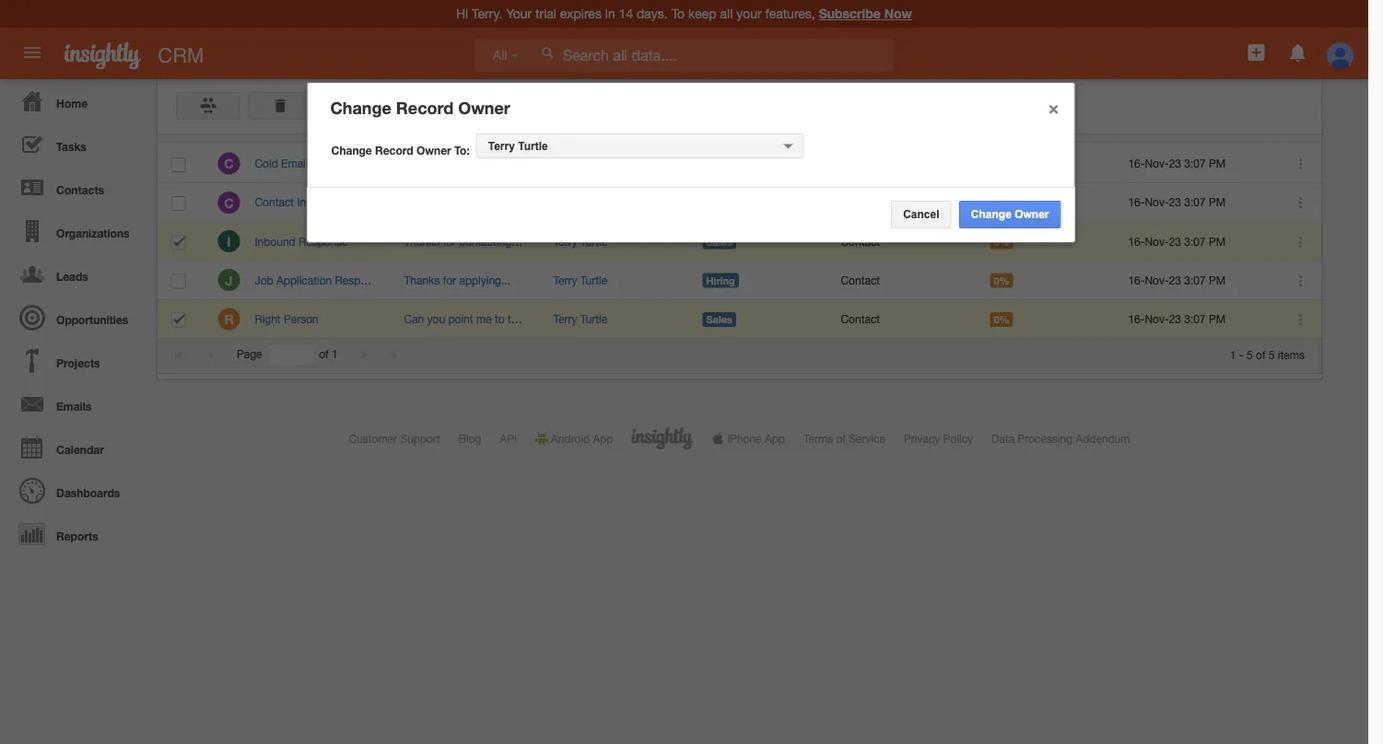 Task type: locate. For each thing, give the bounding box(es) containing it.
for left applying...
[[443, 274, 456, 287]]

privacy policy link
[[904, 432, 973, 445]]

record up subject
[[396, 98, 454, 117]]

0 vertical spatial change
[[330, 98, 391, 117]]

2 vertical spatial sales
[[706, 314, 733, 326]]

of down right person link
[[319, 348, 329, 361]]

2 nov- from the top
[[1145, 196, 1169, 209]]

calendar
[[56, 443, 104, 456]]

2 16-nov-23 3:07 pm cell from the top
[[1114, 184, 1275, 222]]

turtle up person?
[[580, 274, 607, 287]]

0% cell for c
[[976, 184, 1114, 222]]

23 for thanks for contacting us.
[[1169, 235, 1181, 248]]

c
[[224, 156, 234, 171], [224, 195, 234, 210]]

5 pm from the top
[[1209, 313, 1226, 326]]

of
[[319, 348, 329, 361], [1256, 348, 1266, 361], [836, 432, 846, 445]]

terry inside j 'row'
[[553, 274, 577, 287]]

1 sales from the top
[[706, 158, 733, 170]]

can
[[404, 313, 424, 326]]

sales for i
[[706, 236, 733, 248]]

1 0% from the top
[[994, 197, 1010, 209]]

contact info link
[[255, 196, 325, 209]]

of right the terms
[[836, 432, 846, 445]]

you right 'can'
[[427, 313, 445, 326]]

0 vertical spatial c
[[224, 156, 234, 171]]

0 horizontal spatial owner
[[416, 144, 451, 157]]

1 horizontal spatial of
[[836, 432, 846, 445]]

3:07 for can you point me to the right person?
[[1184, 313, 1206, 326]]

1 contact cell from the top
[[827, 222, 976, 261]]

have
[[442, 157, 466, 170]]

row containing name
[[158, 108, 1320, 142]]

connect?
[[506, 157, 552, 170]]

1 5 from the left
[[1247, 348, 1253, 361]]

app right android
[[593, 432, 613, 445]]

4 3:07 from the top
[[1184, 274, 1206, 287]]

for left contacting at the top left of the page
[[443, 235, 456, 248]]

2 16-nov-23 3:07 pm from the top
[[1128, 196, 1226, 209]]

us.
[[515, 235, 529, 248]]

thanks for i
[[404, 235, 440, 248]]

to inside r row
[[495, 313, 505, 326]]

turtle for j
[[580, 274, 607, 287]]

api link
[[500, 432, 517, 445]]

2 0% from the top
[[994, 236, 1010, 248]]

opportunities link
[[5, 296, 147, 339]]

3:07 for thanks for applying...
[[1184, 274, 1206, 287]]

terry turtle link for i
[[553, 235, 607, 248]]

leads link
[[5, 252, 147, 296]]

2 3:07 from the top
[[1184, 196, 1206, 209]]

3 3:07 from the top
[[1184, 235, 1206, 248]]

sales cell for r
[[688, 300, 827, 339]]

turtle for r
[[580, 313, 607, 326]]

terry turtle link
[[553, 235, 607, 248], [553, 274, 607, 287], [553, 313, 607, 326]]

nov- inside r row
[[1145, 313, 1169, 326]]

0 vertical spatial sales
[[706, 158, 733, 170]]

c left 'cold'
[[224, 156, 234, 171]]

change owner
[[971, 208, 1049, 221]]

application
[[276, 274, 332, 287]]

0 vertical spatial c link
[[218, 153, 240, 175]]

person?
[[551, 313, 592, 326]]

support
[[400, 432, 440, 445]]

1 3:07 from the top
[[1184, 157, 1206, 170]]

2 vertical spatial sales cell
[[688, 300, 827, 339]]

terry turtle up person?
[[553, 274, 607, 287]]

navigation containing home
[[0, 79, 147, 556]]

0 horizontal spatial 5
[[1247, 348, 1253, 361]]

1 23 from the top
[[1169, 157, 1181, 170]]

thanks for j
[[404, 274, 440, 287]]

0 horizontal spatial app
[[593, 432, 613, 445]]

3 nov- from the top
[[1145, 235, 1169, 248]]

0% inside c row
[[994, 197, 1010, 209]]

4 nov- from the top
[[1145, 274, 1169, 287]]

0 vertical spatial record
[[396, 98, 454, 117]]

3:07 inside i row
[[1184, 235, 1206, 248]]

iphone
[[727, 432, 762, 445]]

you
[[421, 157, 439, 170], [427, 313, 445, 326]]

turtle inside r row
[[580, 313, 607, 326]]

2 c row from the top
[[158, 184, 1321, 222]]

sales cell for c
[[688, 145, 827, 184]]

0 vertical spatial terry turtle link
[[553, 235, 607, 248]]

contact
[[255, 196, 294, 209], [841, 235, 880, 248], [841, 274, 880, 287], [841, 313, 880, 326]]

the
[[508, 313, 523, 326]]

1 vertical spatial thanks
[[404, 274, 440, 287]]

terry up do you have time to connect? terry turtle
[[488, 139, 515, 152]]

1 vertical spatial you
[[427, 313, 445, 326]]

sales inside c row
[[706, 158, 733, 170]]

sales cell up hiring
[[688, 222, 827, 261]]

to
[[493, 157, 503, 170], [495, 313, 505, 326]]

contact info
[[255, 196, 316, 209]]

turtle right right
[[580, 313, 607, 326]]

terry up person?
[[553, 274, 577, 287]]

23 inside r row
[[1169, 313, 1181, 326]]

c link left 'cold'
[[218, 153, 240, 175]]

emails link
[[5, 382, 147, 426]]

1 vertical spatial c
[[224, 195, 234, 210]]

2 sales cell from the top
[[688, 222, 827, 261]]

16-nov-23 3:07 pm inside j 'row'
[[1128, 274, 1226, 287]]

1 vertical spatial for
[[443, 274, 456, 287]]

4 0% cell from the top
[[976, 300, 1114, 339]]

terms of service
[[803, 432, 886, 445]]

23 for can you point me to the right person?
[[1169, 313, 1181, 326]]

1 c from the top
[[224, 156, 234, 171]]

sales inside i row
[[706, 236, 733, 248]]

c for cold email
[[224, 156, 234, 171]]

3 0% cell from the top
[[976, 261, 1114, 300]]

row group
[[158, 145, 1321, 339]]

terry turtle up connect?
[[488, 139, 548, 152]]

0% cell
[[976, 184, 1114, 222], [976, 222, 1114, 261], [976, 261, 1114, 300], [976, 300, 1114, 339]]

contact inside r row
[[841, 313, 880, 326]]

16- for thanks for contacting us.
[[1128, 235, 1145, 248]]

for
[[443, 235, 456, 248], [443, 274, 456, 287]]

thanks inside i row
[[404, 235, 440, 248]]

2 0% cell from the top
[[976, 222, 1114, 261]]

1 horizontal spatial app
[[765, 432, 785, 445]]

3 16-nov-23 3:07 pm from the top
[[1128, 235, 1226, 248]]

5 16-nov-23 3:07 pm cell from the top
[[1114, 300, 1275, 339]]

c row
[[158, 145, 1321, 184], [158, 184, 1321, 222]]

pm
[[1209, 157, 1226, 170], [1209, 196, 1226, 209], [1209, 235, 1226, 248], [1209, 274, 1226, 287], [1209, 313, 1226, 326]]

job
[[255, 274, 273, 287]]

2 thanks from the top
[[404, 274, 440, 287]]

sales down hiring
[[706, 314, 733, 326]]

16-nov-23 3:07 pm cell for can you point me to the right person?
[[1114, 300, 1275, 339]]

c row up j 'row'
[[158, 184, 1321, 222]]

processing
[[1018, 432, 1073, 445]]

1 vertical spatial record
[[375, 144, 413, 157]]

reports
[[56, 530, 98, 543]]

1 sales cell from the top
[[688, 145, 827, 184]]

1 vertical spatial sales cell
[[688, 222, 827, 261]]

to right time at the left top of page
[[493, 157, 503, 170]]

response inside i row
[[299, 235, 348, 248]]

5 3:07 from the top
[[1184, 313, 1206, 326]]

you inside c row
[[421, 157, 439, 170]]

1 vertical spatial sales
[[706, 236, 733, 248]]

inbound
[[255, 235, 296, 248]]

1 left "-"
[[1230, 348, 1236, 361]]

change inside button
[[971, 208, 1012, 221]]

5 16-nov-23 3:07 pm from the top
[[1128, 313, 1226, 326]]

1 vertical spatial response
[[335, 274, 385, 287]]

turtle inside j 'row'
[[580, 274, 607, 287]]

r
[[224, 312, 234, 327]]

2 terry turtle link from the top
[[553, 274, 607, 287]]

5 16- from the top
[[1128, 313, 1145, 326]]

23
[[1169, 157, 1181, 170], [1169, 196, 1181, 209], [1169, 235, 1181, 248], [1169, 274, 1181, 287], [1169, 313, 1181, 326]]

1 vertical spatial to
[[495, 313, 505, 326]]

nov- inside i row
[[1145, 235, 1169, 248]]

0% for c
[[994, 197, 1010, 209]]

3 sales from the top
[[706, 314, 733, 326]]

1 vertical spatial c link
[[218, 191, 240, 214]]

terry for r
[[553, 313, 577, 326]]

terry turtle link up person?
[[553, 274, 607, 287]]

c link up i link
[[218, 191, 240, 214]]

terry
[[488, 139, 515, 152], [553, 157, 577, 170], [553, 235, 577, 248], [553, 274, 577, 287], [553, 313, 577, 326]]

3 terry turtle link from the top
[[553, 313, 607, 326]]

sales cell down hiring
[[688, 300, 827, 339]]

2 sales from the top
[[706, 236, 733, 248]]

23 inside i row
[[1169, 235, 1181, 248]]

navigation
[[0, 79, 147, 556]]

c up i link
[[224, 195, 234, 210]]

16- inside r row
[[1128, 313, 1145, 326]]

hiring cell
[[688, 261, 827, 300]]

sales cell for i
[[688, 222, 827, 261]]

0% inside r row
[[994, 314, 1010, 326]]

3:07 inside r row
[[1184, 313, 1206, 326]]

0 vertical spatial for
[[443, 235, 456, 248]]

to:
[[454, 144, 470, 157]]

app
[[593, 432, 613, 445], [765, 432, 785, 445]]

16-nov-23 3:07 pm inside i row
[[1128, 235, 1226, 248]]

1 vertical spatial owner
[[416, 144, 451, 157]]

record for change record owner
[[396, 98, 454, 117]]

column header
[[826, 108, 975, 142]]

response up job application response link
[[299, 235, 348, 248]]

contact for j
[[841, 274, 880, 287]]

terry turtle inside j 'row'
[[553, 274, 607, 287]]

3 pm from the top
[[1209, 235, 1226, 248]]

to right me
[[495, 313, 505, 326]]

contact for i
[[841, 235, 880, 248]]

None checkbox
[[172, 157, 186, 172], [172, 196, 186, 211], [172, 313, 186, 328], [172, 157, 186, 172], [172, 196, 186, 211], [172, 313, 186, 328]]

sales for r
[[706, 314, 733, 326]]

1 horizontal spatial 5
[[1269, 348, 1275, 361]]

0 horizontal spatial of
[[319, 348, 329, 361]]

thanks inside j 'row'
[[404, 274, 440, 287]]

home link
[[5, 79, 147, 123]]

for for j
[[443, 274, 456, 287]]

cell
[[827, 145, 976, 184], [976, 145, 1114, 184], [390, 184, 539, 222], [539, 184, 688, 222], [688, 184, 827, 222], [827, 184, 976, 222], [158, 222, 204, 261], [158, 300, 204, 339]]

data
[[992, 432, 1015, 445]]

applying...
[[459, 274, 511, 287]]

for inside j 'row'
[[443, 274, 456, 287]]

sales
[[706, 158, 733, 170], [706, 236, 733, 248], [706, 314, 733, 326]]

turtle inside c row
[[580, 157, 607, 170]]

you inside r row
[[427, 313, 445, 326]]

change for change record owner to:
[[331, 144, 372, 157]]

3 0% from the top
[[994, 275, 1010, 287]]

addendum
[[1076, 432, 1130, 445]]

terry right us.
[[553, 235, 577, 248]]

2 16- from the top
[[1128, 196, 1145, 209]]

16-nov-23 3:07 pm cell
[[1114, 145, 1275, 184], [1114, 184, 1275, 222], [1114, 222, 1275, 261], [1114, 261, 1275, 300], [1114, 300, 1275, 339]]

2 vertical spatial change
[[971, 208, 1012, 221]]

terry right right
[[553, 313, 577, 326]]

app right "iphone"
[[765, 432, 785, 445]]

turtle right us.
[[580, 235, 607, 248]]

3 16-nov-23 3:07 pm cell from the top
[[1114, 222, 1275, 261]]

iphone app
[[727, 432, 785, 445]]

owner for change record owner to:
[[416, 144, 451, 157]]

0% inside j 'row'
[[994, 275, 1010, 287]]

owner inside button
[[1015, 208, 1049, 221]]

4 16- from the top
[[1128, 274, 1145, 287]]

3:07 inside j 'row'
[[1184, 274, 1206, 287]]

c row up i row
[[158, 145, 1321, 184]]

2 horizontal spatial owner
[[1015, 208, 1049, 221]]

2 vertical spatial owner
[[1015, 208, 1049, 221]]

terry turtle inside r row
[[553, 313, 607, 326]]

0% cell for i
[[976, 222, 1114, 261]]

1 terry turtle link from the top
[[553, 235, 607, 248]]

1 0% cell from the top
[[976, 184, 1114, 222]]

contact cell for j
[[827, 261, 976, 300]]

1 c row from the top
[[158, 145, 1321, 184]]

16- inside j 'row'
[[1128, 274, 1145, 287]]

0 horizontal spatial 1
[[332, 348, 338, 361]]

1 app from the left
[[593, 432, 613, 445]]

emails
[[56, 400, 91, 413]]

you for do
[[421, 157, 439, 170]]

0 vertical spatial response
[[299, 235, 348, 248]]

subscribe now link
[[819, 6, 912, 21]]

pm inside i row
[[1209, 235, 1226, 248]]

3 sales cell from the top
[[688, 300, 827, 339]]

record
[[396, 98, 454, 117], [375, 144, 413, 157]]

2 app from the left
[[765, 432, 785, 445]]

2 for from the top
[[443, 274, 456, 287]]

terry turtle link right us.
[[553, 235, 607, 248]]

sales up hiring
[[706, 236, 733, 248]]

3 16- from the top
[[1128, 235, 1145, 248]]

j row
[[158, 261, 1321, 300]]

2 c link from the top
[[218, 191, 240, 214]]

4 16-nov-23 3:07 pm from the top
[[1128, 274, 1226, 287]]

23 inside j 'row'
[[1169, 274, 1181, 287]]

record up do
[[375, 144, 413, 157]]

terry turtle link right right
[[553, 313, 607, 326]]

row
[[158, 108, 1320, 142]]

1 pm from the top
[[1209, 157, 1226, 170]]

1 for from the top
[[443, 235, 456, 248]]

name
[[254, 119, 285, 132]]

contact for r
[[841, 313, 880, 326]]

contact cell for r
[[827, 300, 976, 339]]

1 down job application response link
[[332, 348, 338, 361]]

record for change record owner to:
[[375, 144, 413, 157]]

2 contact cell from the top
[[827, 261, 976, 300]]

16- inside i row
[[1128, 235, 1145, 248]]

None checkbox
[[171, 117, 185, 132], [172, 235, 186, 250], [172, 274, 186, 289], [171, 117, 185, 132], [172, 235, 186, 250], [172, 274, 186, 289]]

1 1 from the left
[[332, 348, 338, 361]]

terry inside i row
[[553, 235, 577, 248]]

1 16- from the top
[[1128, 157, 1145, 170]]

response
[[299, 235, 348, 248], [335, 274, 385, 287]]

3 contact cell from the top
[[827, 300, 976, 339]]

3 23 from the top
[[1169, 235, 1181, 248]]

sales up i row
[[706, 158, 733, 170]]

for inside i row
[[443, 235, 456, 248]]

1 horizontal spatial 1
[[1230, 348, 1236, 361]]

1 vertical spatial terry turtle link
[[553, 274, 607, 287]]

1 c link from the top
[[218, 153, 240, 175]]

sales cell up i row
[[688, 145, 827, 184]]

4 16-nov-23 3:07 pm cell from the top
[[1114, 261, 1275, 300]]

0%
[[994, 197, 1010, 209], [994, 236, 1010, 248], [994, 275, 1010, 287], [994, 314, 1010, 326]]

cancel
[[903, 208, 939, 221]]

now
[[884, 6, 912, 21]]

right person link
[[255, 313, 328, 326]]

customer support
[[349, 432, 440, 445]]

16-nov-23 3:07 pm for thanks for applying...
[[1128, 274, 1226, 287]]

iphone app link
[[712, 432, 785, 445]]

0 vertical spatial sales cell
[[688, 145, 827, 184]]

thanks up 'can'
[[404, 274, 440, 287]]

contact inside i row
[[841, 235, 880, 248]]

you right do
[[421, 157, 439, 170]]

5 left items
[[1269, 348, 1275, 361]]

16-nov-23 3:07 pm inside r row
[[1128, 313, 1226, 326]]

sales cell
[[688, 145, 827, 184], [688, 222, 827, 261], [688, 300, 827, 339]]

16-nov-23 3:07 pm for thanks for contacting us.
[[1128, 235, 1226, 248]]

4 0% from the top
[[994, 314, 1010, 326]]

do
[[404, 157, 418, 170]]

5 23 from the top
[[1169, 313, 1181, 326]]

terry turtle right right
[[553, 313, 607, 326]]

5 right "-"
[[1247, 348, 1253, 361]]

2 horizontal spatial of
[[1256, 348, 1266, 361]]

0 vertical spatial you
[[421, 157, 439, 170]]

0% for r
[[994, 314, 1010, 326]]

nov- inside j 'row'
[[1145, 274, 1169, 287]]

thanks up the thanks for applying...
[[404, 235, 440, 248]]

thanks for contacting us.
[[404, 235, 529, 248]]

4 pm from the top
[[1209, 274, 1226, 287]]

pm inside r row
[[1209, 313, 1226, 326]]

terry right connect?
[[553, 157, 577, 170]]

2 1 from the left
[[1230, 348, 1236, 361]]

1 vertical spatial change
[[331, 144, 372, 157]]

1 thanks from the top
[[404, 235, 440, 248]]

to inside c row
[[493, 157, 503, 170]]

terry inside r row
[[553, 313, 577, 326]]

5 nov- from the top
[[1145, 313, 1169, 326]]

response right application
[[335, 274, 385, 287]]

0 vertical spatial to
[[493, 157, 503, 170]]

sales inside r row
[[706, 314, 733, 326]]

4 23 from the top
[[1169, 274, 1181, 287]]

turtle inside i row
[[580, 235, 607, 248]]

notifications image
[[1287, 41, 1309, 64]]

0% inside i row
[[994, 236, 1010, 248]]

data processing addendum
[[992, 432, 1130, 445]]

pm inside j 'row'
[[1209, 274, 1226, 287]]

blog
[[459, 432, 481, 445]]

1 horizontal spatial owner
[[458, 98, 510, 117]]

reports link
[[5, 512, 147, 556]]

turtle right connect?
[[580, 157, 607, 170]]

of right "-"
[[1256, 348, 1266, 361]]

0 vertical spatial thanks
[[404, 235, 440, 248]]

contact cell
[[827, 222, 976, 261], [827, 261, 976, 300], [827, 300, 976, 339]]

0% cell for r
[[976, 300, 1114, 339]]

0 vertical spatial owner
[[458, 98, 510, 117]]

16-
[[1128, 157, 1145, 170], [1128, 196, 1145, 209], [1128, 235, 1145, 248], [1128, 274, 1145, 287], [1128, 313, 1145, 326]]

terms
[[803, 432, 833, 445]]

right
[[255, 313, 281, 326]]

android app
[[551, 432, 613, 445]]

all link
[[475, 39, 530, 72]]

2 vertical spatial terry turtle link
[[553, 313, 607, 326]]

terry turtle right us.
[[553, 235, 607, 248]]

contact inside j 'row'
[[841, 274, 880, 287]]

2 c from the top
[[224, 195, 234, 210]]

android app link
[[535, 432, 613, 445]]

turtle up connect?
[[518, 139, 548, 152]]

terry turtle inside i row
[[553, 235, 607, 248]]

privacy
[[904, 432, 940, 445]]

j
[[225, 273, 233, 288]]

terry for j
[[553, 274, 577, 287]]



Task type: vqa. For each thing, say whether or not it's contained in the screenshot.
Email Template Details within Job Application Response dialog
no



Task type: describe. For each thing, give the bounding box(es) containing it.
blog link
[[459, 432, 481, 445]]

0% cell for j
[[976, 261, 1114, 300]]

service
[[849, 432, 886, 445]]

app for android app
[[593, 432, 613, 445]]

2 23 from the top
[[1169, 196, 1181, 209]]

0% for j
[[994, 275, 1010, 287]]

cancel button
[[891, 201, 951, 228]]

do you have time to connect? terry turtle
[[404, 157, 607, 170]]

subscribe now
[[819, 6, 912, 21]]

policy
[[943, 432, 973, 445]]

terry turtle link for j
[[553, 274, 607, 287]]

for for i
[[443, 235, 456, 248]]

j link
[[218, 269, 240, 291]]

tasks
[[56, 140, 86, 153]]

email
[[281, 157, 308, 170]]

pm for can you point me to the right person?
[[1209, 313, 1226, 326]]

r row
[[158, 300, 1321, 339]]

23 for thanks for applying...
[[1169, 274, 1181, 287]]

i
[[227, 234, 231, 249]]

i link
[[218, 230, 240, 252]]

subject
[[403, 119, 444, 132]]

android
[[551, 432, 590, 445]]

contacts link
[[5, 166, 147, 209]]

nov- for can you point me to the right person?
[[1145, 313, 1169, 326]]

of 1
[[319, 348, 338, 361]]

i row
[[158, 222, 1321, 261]]

16-nov-23 3:07 pm for can you point me to the right person?
[[1128, 313, 1226, 326]]

2 pm from the top
[[1209, 196, 1226, 209]]

opportunities
[[56, 313, 128, 326]]

contacts
[[56, 183, 104, 196]]

contact inside c row
[[255, 196, 294, 209]]

r link
[[218, 308, 240, 330]]

-
[[1239, 348, 1244, 361]]

projects
[[56, 357, 100, 370]]

point
[[448, 313, 473, 326]]

projects link
[[5, 339, 147, 382]]

right person
[[255, 313, 319, 326]]

customer
[[349, 432, 397, 445]]

16-nov-23 3:07 pm cell for thanks for contacting us.
[[1114, 222, 1275, 261]]

change owner button
[[959, 201, 1061, 228]]

c for contact info
[[224, 195, 234, 210]]

cold email link
[[255, 157, 317, 170]]

terry turtle link for r
[[553, 313, 607, 326]]

to for the
[[495, 313, 505, 326]]

cold email
[[255, 157, 308, 170]]

leads
[[56, 270, 88, 283]]

inbound response link
[[255, 235, 357, 248]]

1 - 5 of 5 items
[[1230, 348, 1305, 361]]

app for iphone app
[[765, 432, 785, 445]]

owner for change record owner
[[458, 98, 510, 117]]

contact cell for i
[[827, 222, 976, 261]]

cold
[[255, 157, 278, 170]]

tasks link
[[5, 123, 147, 166]]

2 5 from the left
[[1269, 348, 1275, 361]]

c link for cold email
[[218, 153, 240, 175]]

×
[[1048, 96, 1059, 118]]

organizations link
[[5, 209, 147, 252]]

can you point me to the right person? link
[[404, 313, 592, 326]]

can you point me to the right person?
[[404, 313, 592, 326]]

thanks for applying...
[[404, 274, 511, 287]]

organizations
[[56, 227, 129, 240]]

terry turtle for i
[[553, 235, 607, 248]]

16- for can you point me to the right person?
[[1128, 313, 1145, 326]]

right
[[526, 313, 548, 326]]

c link for contact info
[[218, 191, 240, 214]]

info
[[297, 196, 316, 209]]

terry turtle button
[[476, 133, 804, 158]]

thanks for contacting us. link
[[404, 235, 529, 248]]

3:07 for thanks for contacting us.
[[1184, 235, 1206, 248]]

me
[[476, 313, 492, 326]]

1 16-nov-23 3:07 pm cell from the top
[[1114, 145, 1275, 184]]

Search all data.... text field
[[531, 39, 894, 72]]

change record owner
[[330, 98, 510, 117]]

turtle for i
[[580, 235, 607, 248]]

data processing addendum link
[[992, 432, 1130, 445]]

nov- for thanks for applying...
[[1145, 274, 1169, 287]]

home
[[56, 97, 88, 110]]

contacting
[[459, 235, 512, 248]]

thanks for applying... link
[[404, 274, 511, 287]]

items
[[1278, 348, 1305, 361]]

pm for thanks for contacting us.
[[1209, 235, 1226, 248]]

terms of service link
[[803, 432, 886, 445]]

terry turtle for r
[[553, 313, 607, 326]]

change record owner to:
[[331, 144, 470, 157]]

privacy policy
[[904, 432, 973, 445]]

api
[[500, 432, 517, 445]]

pm for thanks for applying...
[[1209, 274, 1226, 287]]

inbound response
[[255, 235, 348, 248]]

terry for i
[[553, 235, 577, 248]]

terry turtle inside button
[[488, 139, 548, 152]]

row group containing c
[[158, 145, 1321, 339]]

16- for thanks for applying...
[[1128, 274, 1145, 287]]

terry inside button
[[488, 139, 515, 152]]

do you have time to connect? link
[[404, 157, 552, 170]]

1 nov- from the top
[[1145, 157, 1169, 170]]

0% for i
[[994, 236, 1010, 248]]

terry turtle cell
[[539, 145, 688, 184]]

all
[[493, 48, 507, 63]]

you for can
[[427, 313, 445, 326]]

terry turtle for j
[[553, 274, 607, 287]]

change for change record owner
[[330, 98, 391, 117]]

dashboards
[[56, 487, 120, 499]]

dashboards link
[[5, 469, 147, 512]]

nov- for thanks for contacting us.
[[1145, 235, 1169, 248]]

job application response
[[255, 274, 385, 287]]

calendar link
[[5, 426, 147, 469]]

1 16-nov-23 3:07 pm from the top
[[1128, 157, 1226, 170]]

person
[[284, 313, 319, 326]]

sales for c
[[706, 158, 733, 170]]

16-nov-23 3:07 pm cell for thanks for applying...
[[1114, 261, 1275, 300]]

job application response link
[[255, 274, 394, 287]]

terry inside c row
[[553, 157, 577, 170]]

response inside j 'row'
[[335, 274, 385, 287]]

change for change owner
[[971, 208, 1012, 221]]

turtle inside button
[[518, 139, 548, 152]]

to for connect?
[[493, 157, 503, 170]]

customer support link
[[349, 432, 440, 445]]



